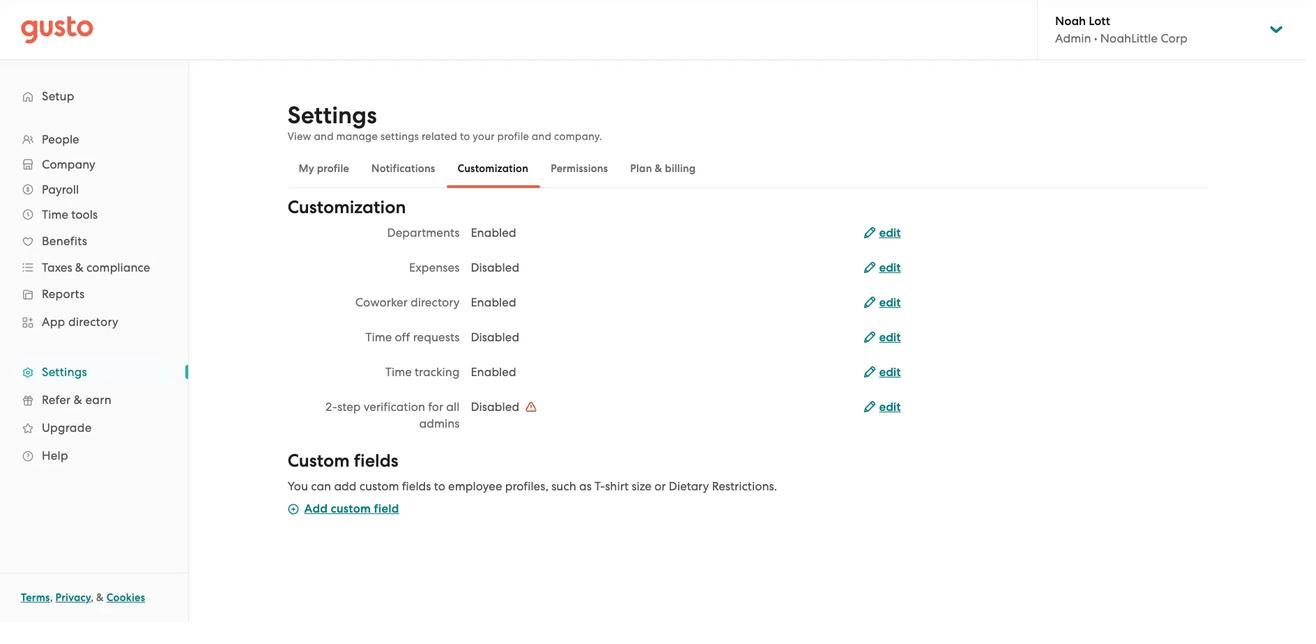 Task type: describe. For each thing, give the bounding box(es) containing it.
refer & earn
[[42, 393, 112, 407]]

coworker
[[355, 296, 408, 310]]

plan & billing button
[[620, 152, 707, 186]]

disabled for 2-step verification for all admins
[[471, 400, 523, 414]]

0 horizontal spatial fields
[[354, 451, 399, 472]]

benefits
[[42, 234, 87, 248]]

& for billing
[[655, 162, 663, 175]]

module__icon___go7vc image
[[526, 402, 537, 413]]

settings
[[381, 130, 419, 143]]

edit button for off
[[864, 330, 901, 347]]

tracking
[[415, 365, 460, 379]]

requests
[[413, 331, 460, 345]]

add
[[334, 480, 357, 494]]

add
[[304, 502, 328, 517]]

verification
[[364, 400, 425, 414]]

plan
[[631, 162, 653, 175]]

reports
[[42, 287, 85, 301]]

step
[[338, 400, 361, 414]]

edit button for directory
[[864, 295, 901, 312]]

edit button for step
[[864, 400, 901, 416]]

enabled for coworker directory
[[471, 296, 517, 310]]

reports link
[[14, 282, 174, 307]]

edit for directory
[[880, 296, 901, 310]]

1 vertical spatial customization
[[288, 197, 406, 218]]

upgrade
[[42, 421, 92, 435]]

directory for coworker directory
[[411, 296, 460, 310]]

departments
[[387, 226, 460, 240]]

help link
[[14, 444, 174, 469]]

as
[[579, 480, 592, 494]]

time tools
[[42, 208, 98, 222]]

custom
[[288, 451, 350, 472]]

payroll button
[[14, 177, 174, 202]]

time off requests
[[366, 331, 460, 345]]

or
[[655, 480, 666, 494]]

profiles,
[[505, 480, 549, 494]]

enabled for departments
[[471, 226, 517, 240]]

privacy link
[[55, 592, 91, 605]]

settings tabs tab list
[[288, 149, 1208, 188]]

you can add custom fields to employee profiles, such as t-shirt size or dietary restrictions.
[[288, 480, 778, 494]]

1 vertical spatial fields
[[402, 480, 431, 494]]

edit for off
[[880, 331, 901, 345]]

to inside settings view and manage settings related to your profile and company.
[[460, 130, 470, 143]]

edit for step
[[880, 400, 901, 415]]

employee
[[448, 480, 503, 494]]

settings for settings view and manage settings related to your profile and company.
[[288, 101, 377, 130]]

1 and from the left
[[314, 130, 334, 143]]

•
[[1095, 31, 1098, 45]]

admin
[[1056, 31, 1092, 45]]

taxes
[[42, 261, 72, 275]]

2 , from the left
[[91, 592, 94, 605]]

add custom field link
[[288, 502, 399, 517]]

people button
[[14, 127, 174, 152]]

size
[[632, 480, 652, 494]]

plan & billing
[[631, 162, 696, 175]]

0 vertical spatial custom
[[360, 480, 399, 494]]

noahlittle
[[1101, 31, 1159, 45]]

all
[[447, 400, 460, 414]]

gusto navigation element
[[0, 60, 188, 492]]

setup
[[42, 89, 74, 103]]

profile inside button
[[317, 162, 349, 175]]

2 edit from the top
[[880, 261, 901, 275]]

customization inside button
[[458, 162, 529, 175]]

you
[[288, 480, 308, 494]]

refer
[[42, 393, 71, 407]]

manage
[[337, 130, 378, 143]]

privacy
[[55, 592, 91, 605]]

company
[[42, 158, 95, 172]]

settings view and manage settings related to your profile and company.
[[288, 101, 602, 143]]

noah
[[1056, 14, 1087, 29]]

terms link
[[21, 592, 50, 605]]

help
[[42, 449, 68, 463]]

2 edit button from the top
[[864, 260, 901, 277]]

1 , from the left
[[50, 592, 53, 605]]

time tools button
[[14, 202, 174, 227]]

terms
[[21, 592, 50, 605]]

cookies
[[107, 592, 145, 605]]

coworker directory
[[355, 296, 460, 310]]

permissions
[[551, 162, 608, 175]]

admins
[[419, 417, 460, 431]]

payroll
[[42, 183, 79, 197]]

restrictions.
[[712, 480, 778, 494]]

1 edit from the top
[[880, 226, 901, 241]]

time tracking
[[385, 365, 460, 379]]

& for earn
[[74, 393, 82, 407]]

terms , privacy , & cookies
[[21, 592, 145, 605]]



Task type: vqa. For each thing, say whether or not it's contained in the screenshot.
Upgrade
yes



Task type: locate. For each thing, give the bounding box(es) containing it.
related
[[422, 130, 458, 143]]

3 disabled from the top
[[471, 400, 523, 414]]

profile right my
[[317, 162, 349, 175]]

custom
[[360, 480, 399, 494], [331, 502, 371, 517]]

notifications button
[[361, 152, 447, 186]]

5 edit from the top
[[880, 365, 901, 380]]

to
[[460, 130, 470, 143], [434, 480, 446, 494]]

0 vertical spatial time
[[42, 208, 68, 222]]

my
[[299, 162, 314, 175]]

0 horizontal spatial customization
[[288, 197, 406, 218]]

app directory link
[[14, 310, 174, 335]]

2 disabled from the top
[[471, 331, 520, 345]]

1 horizontal spatial profile
[[498, 130, 529, 143]]

1 horizontal spatial settings
[[288, 101, 377, 130]]

& right taxes
[[75, 261, 84, 275]]

fields left employee
[[402, 480, 431, 494]]

& inside taxes & compliance dropdown button
[[75, 261, 84, 275]]

1 vertical spatial to
[[434, 480, 446, 494]]

taxes & compliance
[[42, 261, 150, 275]]

fields up add on the bottom of page
[[354, 451, 399, 472]]

field
[[374, 502, 399, 517]]

1 horizontal spatial and
[[532, 130, 552, 143]]

disabled for expenses
[[471, 261, 520, 275]]

time for time off requests
[[366, 331, 392, 345]]

cookies button
[[107, 590, 145, 607]]

& left the cookies
[[96, 592, 104, 605]]

1 vertical spatial time
[[366, 331, 392, 345]]

, left privacy link
[[50, 592, 53, 605]]

t-
[[595, 480, 605, 494]]

settings link
[[14, 360, 174, 385]]

such
[[552, 480, 577, 494]]

4 edit button from the top
[[864, 330, 901, 347]]

tools
[[71, 208, 98, 222]]

0 vertical spatial fields
[[354, 451, 399, 472]]

disabled left module__icon___go7vc
[[471, 400, 523, 414]]

refer & earn link
[[14, 388, 174, 413]]

6 edit button from the top
[[864, 400, 901, 416]]

and left company.
[[532, 130, 552, 143]]

corp
[[1161, 31, 1188, 45]]

and
[[314, 130, 334, 143], [532, 130, 552, 143]]

directory inside "gusto navigation" element
[[68, 315, 119, 329]]

2 vertical spatial time
[[385, 365, 412, 379]]

enabled for time tracking
[[471, 365, 517, 379]]

directory down expenses
[[411, 296, 460, 310]]

lott
[[1090, 14, 1111, 29]]

2 vertical spatial disabled
[[471, 400, 523, 414]]

company.
[[554, 130, 602, 143]]

0 vertical spatial disabled
[[471, 261, 520, 275]]

1 horizontal spatial to
[[460, 130, 470, 143]]

1 vertical spatial custom
[[331, 502, 371, 517]]

& inside "plan & billing" button
[[655, 162, 663, 175]]

earn
[[85, 393, 112, 407]]

2 enabled from the top
[[471, 296, 517, 310]]

5 edit button from the top
[[864, 365, 901, 381]]

customization down 'your'
[[458, 162, 529, 175]]

1 vertical spatial disabled
[[471, 331, 520, 345]]

my profile button
[[288, 152, 361, 186]]

0 vertical spatial to
[[460, 130, 470, 143]]

0 horizontal spatial settings
[[42, 365, 87, 379]]

custom up field
[[360, 480, 399, 494]]

3 edit button from the top
[[864, 295, 901, 312]]

1 vertical spatial profile
[[317, 162, 349, 175]]

shirt
[[605, 480, 629, 494]]

1 horizontal spatial directory
[[411, 296, 460, 310]]

noah lott admin • noahlittle corp
[[1056, 14, 1188, 45]]

3 enabled from the top
[[471, 365, 517, 379]]

can
[[311, 480, 331, 494]]

list containing people
[[0, 127, 188, 470]]

1 vertical spatial directory
[[68, 315, 119, 329]]

settings up manage
[[288, 101, 377, 130]]

& right plan
[[655, 162, 663, 175]]

1 horizontal spatial customization
[[458, 162, 529, 175]]

,
[[50, 592, 53, 605], [91, 592, 94, 605]]

view
[[288, 130, 312, 143]]

2-step verification for all admins
[[325, 400, 460, 431]]

to left employee
[[434, 480, 446, 494]]

& for compliance
[[75, 261, 84, 275]]

1 horizontal spatial ,
[[91, 592, 94, 605]]

0 horizontal spatial directory
[[68, 315, 119, 329]]

settings
[[288, 101, 377, 130], [42, 365, 87, 379]]

2 and from the left
[[532, 130, 552, 143]]

1 horizontal spatial fields
[[402, 480, 431, 494]]

off
[[395, 331, 410, 345]]

time left off
[[366, 331, 392, 345]]

directory down reports link
[[68, 315, 119, 329]]

customization down my profile button
[[288, 197, 406, 218]]

0 horizontal spatial profile
[[317, 162, 349, 175]]

time inside 'time tools' dropdown button
[[42, 208, 68, 222]]

custom down add on the bottom of page
[[331, 502, 371, 517]]

compliance
[[87, 261, 150, 275]]

& left earn
[[74, 393, 82, 407]]

company button
[[14, 152, 174, 177]]

list
[[0, 127, 188, 470]]

upgrade link
[[14, 416, 174, 441]]

my profile
[[299, 162, 349, 175]]

disabled right requests
[[471, 331, 520, 345]]

for
[[428, 400, 444, 414]]

0 horizontal spatial ,
[[50, 592, 53, 605]]

app directory
[[42, 315, 119, 329]]

time for time tracking
[[385, 365, 412, 379]]

disabled right expenses
[[471, 261, 520, 275]]

directory for app directory
[[68, 315, 119, 329]]

add custom field
[[304, 502, 399, 517]]

0 vertical spatial settings
[[288, 101, 377, 130]]

1 edit button from the top
[[864, 225, 901, 242]]

settings up refer
[[42, 365, 87, 379]]

edit button
[[864, 225, 901, 242], [864, 260, 901, 277], [864, 295, 901, 312], [864, 330, 901, 347], [864, 365, 901, 381], [864, 400, 901, 416]]

time down off
[[385, 365, 412, 379]]

0 vertical spatial profile
[[498, 130, 529, 143]]

edit button for tracking
[[864, 365, 901, 381]]

disabled for time off requests
[[471, 331, 520, 345]]

& inside refer & earn link
[[74, 393, 82, 407]]

edit
[[880, 226, 901, 241], [880, 261, 901, 275], [880, 296, 901, 310], [880, 331, 901, 345], [880, 365, 901, 380], [880, 400, 901, 415]]

expenses
[[409, 261, 460, 275]]

taxes & compliance button
[[14, 255, 174, 280]]

to left 'your'
[[460, 130, 470, 143]]

enabled
[[471, 226, 517, 240], [471, 296, 517, 310], [471, 365, 517, 379]]

app
[[42, 315, 65, 329]]

0 vertical spatial enabled
[[471, 226, 517, 240]]

1 enabled from the top
[[471, 226, 517, 240]]

settings inside settings view and manage settings related to your profile and company.
[[288, 101, 377, 130]]

edit for tracking
[[880, 365, 901, 380]]

custom fields
[[288, 451, 399, 472]]

1 vertical spatial settings
[[42, 365, 87, 379]]

4 edit from the top
[[880, 331, 901, 345]]

settings for settings
[[42, 365, 87, 379]]

setup link
[[14, 84, 174, 109]]

dietary
[[669, 480, 709, 494]]

profile inside settings view and manage settings related to your profile and company.
[[498, 130, 529, 143]]

and right view
[[314, 130, 334, 143]]

0 vertical spatial directory
[[411, 296, 460, 310]]

2 vertical spatial enabled
[[471, 365, 517, 379]]

, left the cookies
[[91, 592, 94, 605]]

3 edit from the top
[[880, 296, 901, 310]]

0 horizontal spatial to
[[434, 480, 446, 494]]

&
[[655, 162, 663, 175], [75, 261, 84, 275], [74, 393, 82, 407], [96, 592, 104, 605]]

2-
[[325, 400, 338, 414]]

1 vertical spatial enabled
[[471, 296, 517, 310]]

profile right 'your'
[[498, 130, 529, 143]]

0 vertical spatial customization
[[458, 162, 529, 175]]

billing
[[665, 162, 696, 175]]

6 edit from the top
[[880, 400, 901, 415]]

directory
[[411, 296, 460, 310], [68, 315, 119, 329]]

settings inside list
[[42, 365, 87, 379]]

time down payroll
[[42, 208, 68, 222]]

fields
[[354, 451, 399, 472], [402, 480, 431, 494]]

permissions button
[[540, 152, 620, 186]]

1 disabled from the top
[[471, 261, 520, 275]]

notifications
[[372, 162, 435, 175]]

benefits link
[[14, 229, 174, 254]]

time for time tools
[[42, 208, 68, 222]]

customization button
[[447, 152, 540, 186]]

people
[[42, 133, 79, 146]]

your
[[473, 130, 495, 143]]

0 horizontal spatial and
[[314, 130, 334, 143]]

home image
[[21, 16, 93, 44]]



